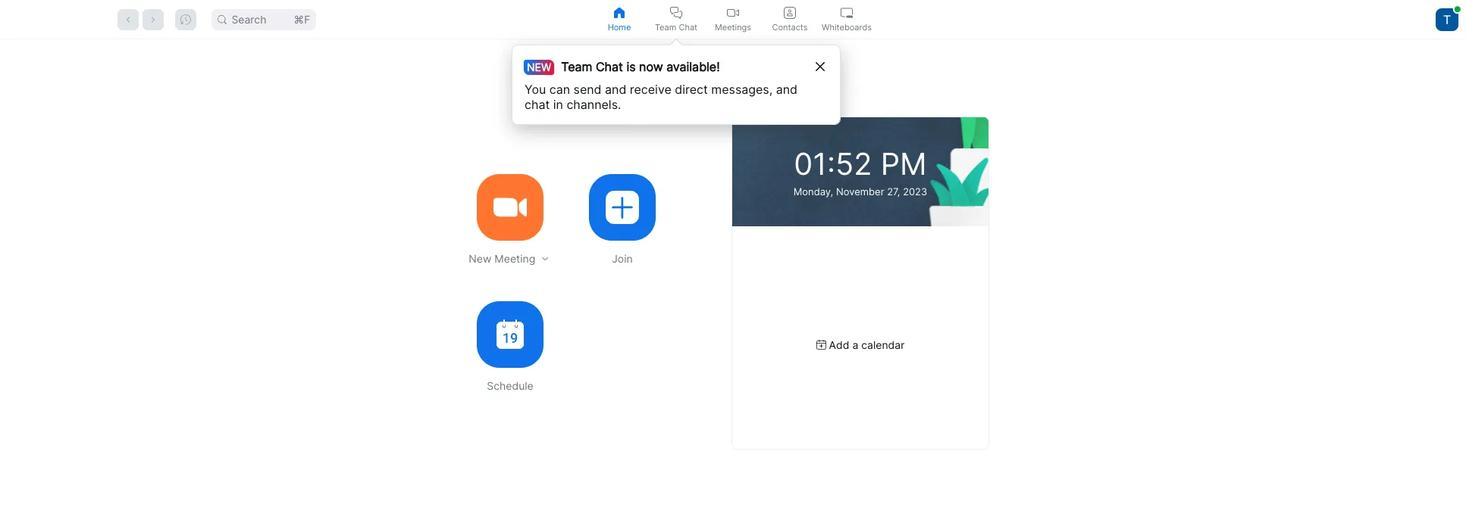 Task type: describe. For each thing, give the bounding box(es) containing it.
online image
[[1455, 6, 1461, 12]]

calendar
[[861, 339, 905, 351]]

whiteboards
[[822, 22, 872, 32]]

team chat is now available! element
[[529, 58, 720, 76]]

monday,
[[794, 185, 833, 197]]

receive
[[630, 82, 672, 97]]

team chat button
[[648, 0, 705, 39]]

join
[[612, 252, 633, 265]]

is
[[627, 59, 636, 74]]

you can send and receive direct messages, and chat in channels. element
[[525, 82, 812, 112]]

team chat is now available! you can send and receive direct messages, and chat in channels.
[[525, 59, 798, 112]]

add a calendar
[[829, 339, 905, 351]]

video on image
[[727, 6, 739, 19]]

home button
[[591, 0, 648, 39]]

calendar add calendar image
[[816, 340, 826, 350]]

whiteboards button
[[818, 0, 875, 39]]

2023
[[903, 185, 927, 197]]

in
[[553, 97, 563, 112]]

contacts button
[[762, 0, 818, 39]]

video on image
[[727, 6, 739, 19]]

you
[[525, 82, 546, 97]]

team chat
[[655, 22, 698, 32]]

home tab panel
[[0, 39, 1466, 527]]

2 and from the left
[[776, 82, 798, 97]]

schedule image
[[497, 320, 524, 350]]

video camera on image
[[494, 191, 527, 224]]

tab list containing home
[[591, 0, 875, 39]]

online image
[[1455, 6, 1461, 12]]

november
[[836, 185, 884, 197]]

direct
[[675, 82, 708, 97]]

schedule
[[487, 379, 534, 392]]

new
[[469, 253, 492, 266]]

avatar image
[[1436, 8, 1459, 31]]

pm
[[881, 145, 927, 182]]

27,
[[887, 185, 900, 197]]

chat for team chat
[[679, 22, 698, 32]]

video camera on image
[[494, 191, 527, 224]]

new meeting
[[469, 253, 535, 266]]



Task type: vqa. For each thing, say whether or not it's contained in the screenshot.
Home BUTTON
yes



Task type: locate. For each thing, give the bounding box(es) containing it.
chat for team chat is now available! you can send and receive direct messages, and chat in channels.
[[596, 59, 623, 74]]

calendar add calendar image
[[816, 340, 826, 350]]

01:52 pm monday, november 27, 2023
[[794, 145, 927, 197]]

chat up the available!
[[679, 22, 698, 32]]

chat left is
[[596, 59, 623, 74]]

magnifier image
[[218, 15, 227, 24]]

team inside team chat is now available! you can send and receive direct messages, and chat in channels.
[[561, 59, 592, 74]]

and
[[605, 82, 627, 97], [776, 82, 798, 97]]

chat
[[525, 97, 550, 112]]

a
[[852, 339, 858, 351]]

team for team chat is now available! you can send and receive direct messages, and chat in channels.
[[561, 59, 592, 74]]

search
[[232, 13, 266, 25]]

meeting
[[495, 253, 535, 266]]

chat inside team chat is now available! you can send and receive direct messages, and chat in channels.
[[596, 59, 623, 74]]

1 horizontal spatial and
[[776, 82, 798, 97]]

close image
[[816, 62, 825, 71], [816, 62, 825, 71]]

team chat image
[[670, 6, 682, 19], [670, 6, 682, 19]]

add a calendar link
[[816, 339, 905, 351]]

available!
[[667, 59, 720, 74]]

home small image
[[613, 6, 625, 19], [613, 6, 625, 19]]

1 vertical spatial team
[[561, 59, 592, 74]]

tooltip
[[512, 39, 841, 125]]

0 vertical spatial team
[[655, 22, 676, 32]]

team
[[655, 22, 676, 32], [561, 59, 592, 74]]

1 horizontal spatial chat
[[679, 22, 698, 32]]

can
[[549, 82, 570, 97]]

chat inside button
[[679, 22, 698, 32]]

team for team chat
[[655, 22, 676, 32]]

and down team chat is now available! 'element'
[[605, 82, 627, 97]]

meetings
[[715, 22, 751, 32]]

meetings button
[[705, 0, 762, 39]]

chat
[[679, 22, 698, 32], [596, 59, 623, 74]]

0 horizontal spatial chat
[[596, 59, 623, 74]]

⌘f
[[294, 13, 310, 25]]

01:52
[[794, 145, 872, 182]]

0 horizontal spatial team
[[561, 59, 592, 74]]

team up "now" on the top
[[655, 22, 676, 32]]

contacts
[[772, 22, 808, 32]]

1 and from the left
[[605, 82, 627, 97]]

whiteboard small image
[[841, 6, 853, 19], [841, 6, 853, 19]]

chevron down small image
[[540, 254, 550, 265], [540, 254, 550, 265]]

team inside team chat button
[[655, 22, 676, 32]]

channels.
[[567, 97, 621, 112]]

magnifier image
[[218, 15, 227, 24]]

home
[[608, 22, 631, 32]]

tooltip containing team chat is now available! you can send and receive direct messages, and chat in channels.
[[512, 39, 841, 125]]

profile contact image
[[784, 6, 796, 19], [784, 6, 796, 19]]

0 vertical spatial chat
[[679, 22, 698, 32]]

1 vertical spatial chat
[[596, 59, 623, 74]]

now
[[639, 59, 663, 74]]

messages,
[[711, 82, 773, 97]]

add
[[829, 339, 849, 351]]

send
[[574, 82, 602, 97]]

and right messages,
[[776, 82, 798, 97]]

tab list
[[591, 0, 875, 39]]

0 horizontal spatial and
[[605, 82, 627, 97]]

plus squircle image
[[606, 191, 639, 224], [606, 191, 639, 224]]

1 horizontal spatial team
[[655, 22, 676, 32]]

team up send
[[561, 59, 592, 74]]



